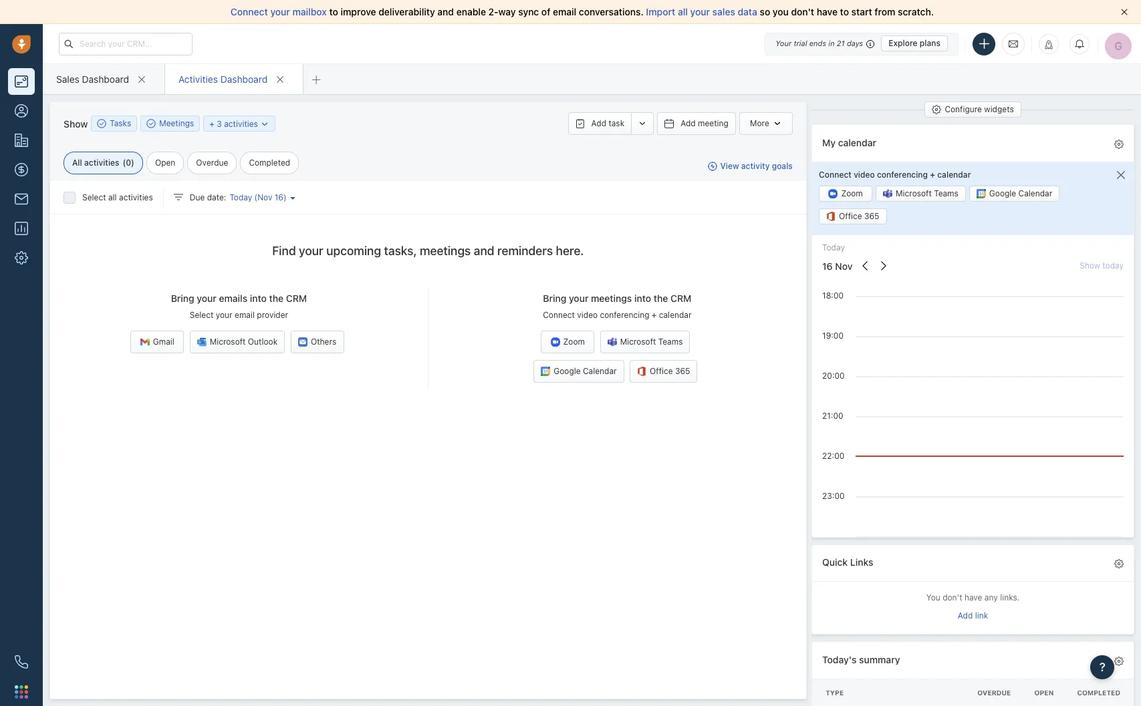Task type: vqa. For each thing, say whether or not it's contained in the screenshot.
the left (
yes



Task type: locate. For each thing, give the bounding box(es) containing it.
your left mailbox
[[270, 6, 290, 17]]

0 horizontal spatial nov
[[258, 193, 272, 203]]

16 nov
[[823, 261, 853, 272]]

your
[[270, 6, 290, 17], [690, 6, 710, 17], [299, 244, 323, 258], [197, 293, 217, 304], [569, 293, 589, 304], [216, 310, 232, 320]]

1 horizontal spatial office 365 button
[[819, 209, 887, 225]]

the inside bring your emails into the crm select your email provider
[[269, 293, 284, 304]]

office 365 button for zoom 'button' to the bottom
[[630, 361, 698, 383]]

microsoft inside button
[[210, 337, 246, 347]]

0 horizontal spatial +
[[209, 119, 215, 129]]

google calendar
[[990, 189, 1053, 199], [554, 367, 617, 377]]

bring
[[171, 293, 194, 304], [543, 293, 567, 304]]

1 into from the left
[[250, 293, 267, 304]]

today for today ( nov 16 )
[[230, 193, 252, 203]]

bring for bring your emails into the crm
[[171, 293, 194, 304]]

0 horizontal spatial zoom button
[[541, 331, 595, 354]]

you
[[773, 6, 789, 17]]

bring up gmail
[[171, 293, 194, 304]]

2 horizontal spatial +
[[930, 170, 935, 180]]

all right import on the top right of the page
[[678, 6, 688, 17]]

1 vertical spatial google calendar button
[[534, 361, 624, 383]]

1 vertical spatial calendar
[[583, 367, 617, 377]]

and
[[438, 6, 454, 17], [474, 244, 495, 258]]

2 into from the left
[[635, 293, 651, 304]]

0 vertical spatial and
[[438, 6, 454, 17]]

0 horizontal spatial into
[[250, 293, 267, 304]]

0 vertical spatial video
[[854, 170, 875, 180]]

meeting
[[698, 118, 729, 128]]

1 horizontal spatial dashboard
[[220, 73, 268, 85]]

today up 16 nov
[[823, 243, 845, 253]]

microsoft teams button down the bring your meetings into the crm connect video conferencing + calendar
[[600, 331, 690, 354]]

0 horizontal spatial (
[[123, 158, 126, 168]]

1 horizontal spatial don't
[[943, 593, 963, 603]]

to left start at the top of the page
[[840, 6, 849, 17]]

to right mailbox
[[329, 6, 338, 17]]

enable
[[457, 6, 486, 17]]

1 vertical spatial office
[[650, 367, 673, 377]]

microsoft teams down the bring your meetings into the crm connect video conferencing + calendar
[[620, 337, 683, 347]]

activities
[[224, 119, 258, 129], [84, 158, 119, 168], [119, 193, 153, 203]]

1 vertical spatial video
[[577, 310, 598, 320]]

)
[[131, 158, 134, 168], [284, 193, 287, 203]]

0 vertical spatial email
[[553, 6, 577, 17]]

2 vertical spatial activities
[[119, 193, 153, 203]]

activities for all
[[119, 193, 153, 203]]

video down here.
[[577, 310, 598, 320]]

connect left mailbox
[[231, 6, 268, 17]]

explore plans
[[889, 38, 941, 48]]

1 vertical spatial all
[[108, 193, 117, 203]]

2 bring from the left
[[543, 293, 567, 304]]

calendar
[[1019, 189, 1053, 199], [583, 367, 617, 377]]

1 horizontal spatial google
[[990, 189, 1016, 199]]

0 vertical spatial don't
[[791, 6, 815, 17]]

1 horizontal spatial conferencing
[[877, 170, 928, 180]]

( right date:
[[254, 193, 258, 203]]

0 horizontal spatial microsoft teams button
[[600, 331, 690, 354]]

google
[[990, 189, 1016, 199], [554, 367, 581, 377]]

) for all activities ( 0 )
[[131, 158, 134, 168]]

have up in
[[817, 6, 838, 17]]

1 horizontal spatial zoom
[[841, 189, 863, 199]]

reminders
[[497, 244, 553, 258]]

completed
[[249, 158, 290, 168], [1077, 689, 1121, 697]]

import all your sales data link
[[646, 6, 760, 17]]

1 the from the left
[[269, 293, 284, 304]]

activities right 3
[[224, 119, 258, 129]]

dashboard up + 3 activities button
[[220, 73, 268, 85]]

connect for connect video conferencing + calendar
[[819, 170, 852, 180]]

0 vertical spatial office 365
[[839, 212, 880, 222]]

video down my calendar
[[854, 170, 875, 180]]

into inside the bring your meetings into the crm connect video conferencing + calendar
[[635, 293, 651, 304]]

zoom button down my calendar
[[819, 186, 873, 202]]

0 horizontal spatial microsoft teams
[[620, 337, 683, 347]]

add task
[[591, 118, 625, 128]]

the
[[269, 293, 284, 304], [654, 293, 668, 304]]

days
[[847, 39, 863, 47]]

1 horizontal spatial 16
[[823, 261, 833, 272]]

add
[[591, 118, 606, 128], [681, 118, 696, 128], [958, 611, 973, 621]]

teams for zoom 'button' to the bottom's office 365 button
[[658, 337, 683, 347]]

calendar for google calendar button associated with zoom 'button' to the bottom's office 365 button
[[583, 367, 617, 377]]

0 horizontal spatial )
[[131, 158, 134, 168]]

calendar
[[838, 137, 877, 148], [938, 170, 971, 180], [659, 310, 692, 320]]

1 horizontal spatial email
[[553, 6, 577, 17]]

) up select all activities
[[131, 158, 134, 168]]

2 vertical spatial +
[[652, 310, 657, 320]]

crm inside bring your emails into the crm select your email provider
[[286, 293, 307, 304]]

16 up the 18:00
[[823, 261, 833, 272]]

dashboard
[[82, 73, 129, 85], [220, 73, 268, 85]]

activities right all
[[84, 158, 119, 168]]

google for right zoom 'button' office 365 button
[[990, 189, 1016, 199]]

into
[[250, 293, 267, 304], [635, 293, 651, 304]]

2 the from the left
[[654, 293, 668, 304]]

connect down the my
[[819, 170, 852, 180]]

crm inside the bring your meetings into the crm connect video conferencing + calendar
[[671, 293, 692, 304]]

1 vertical spatial today
[[823, 243, 845, 253]]

21:00
[[823, 411, 844, 421]]

1 vertical spatial zoom button
[[541, 331, 595, 354]]

don't
[[791, 6, 815, 17], [943, 593, 963, 603]]

have up add link
[[965, 593, 983, 603]]

1 horizontal spatial completed
[[1077, 689, 1121, 697]]

1 vertical spatial connect
[[819, 170, 852, 180]]

(
[[123, 158, 126, 168], [254, 193, 258, 203]]

zoom down connect video conferencing + calendar
[[841, 189, 863, 199]]

0 horizontal spatial dashboard
[[82, 73, 129, 85]]

0 vertical spatial connect
[[231, 6, 268, 17]]

here.
[[556, 244, 584, 258]]

meetings inside the bring your meetings into the crm connect video conferencing + calendar
[[591, 293, 632, 304]]

+ 3 activities link
[[209, 117, 270, 130]]

0 vertical spatial nov
[[258, 193, 272, 203]]

0 horizontal spatial google calendar
[[554, 367, 617, 377]]

nov up the 18:00
[[835, 261, 853, 272]]

close image
[[1121, 9, 1128, 15]]

activity
[[741, 161, 770, 171]]

view activity goals
[[721, 161, 793, 171]]

1 horizontal spatial google calendar
[[990, 189, 1053, 199]]

connect down here.
[[543, 310, 575, 320]]

) for today ( nov 16 )
[[284, 193, 287, 203]]

activities inside button
[[224, 119, 258, 129]]

0 vertical spatial +
[[209, 119, 215, 129]]

connect video conferencing + calendar
[[819, 170, 971, 180]]

0 horizontal spatial office 365 button
[[630, 361, 698, 383]]

1 horizontal spatial microsoft
[[620, 337, 656, 347]]

1 horizontal spatial office 365
[[839, 212, 880, 222]]

0 vertical spatial today
[[230, 193, 252, 203]]

2 horizontal spatial add
[[958, 611, 973, 621]]

your for bring your meetings into the crm connect video conferencing + calendar
[[569, 293, 589, 304]]

email down emails
[[235, 310, 255, 320]]

nov right date:
[[258, 193, 272, 203]]

+ inside button
[[209, 119, 215, 129]]

1 vertical spatial +
[[930, 170, 935, 180]]

microsoft teams down connect video conferencing + calendar
[[896, 189, 959, 199]]

1 horizontal spatial have
[[965, 593, 983, 603]]

connect
[[231, 6, 268, 17], [819, 170, 852, 180], [543, 310, 575, 320]]

2 vertical spatial calendar
[[659, 310, 692, 320]]

bring inside the bring your meetings into the crm connect video conferencing + calendar
[[543, 293, 567, 304]]

find
[[272, 244, 296, 258]]

microsoft down connect video conferencing + calendar
[[896, 189, 932, 199]]

16
[[275, 193, 284, 203], [823, 261, 833, 272]]

quick
[[823, 557, 848, 568]]

1 horizontal spatial )
[[284, 193, 287, 203]]

email
[[553, 6, 577, 17], [235, 310, 255, 320]]

your left sales
[[690, 6, 710, 17]]

more button
[[739, 112, 793, 135], [739, 112, 793, 135]]

1 vertical spatial conferencing
[[600, 310, 650, 320]]

1 horizontal spatial add
[[681, 118, 696, 128]]

into for meetings
[[635, 293, 651, 304]]

2 to from the left
[[840, 6, 849, 17]]

1 crm from the left
[[286, 293, 307, 304]]

sales dashboard
[[56, 73, 129, 85]]

add left link at the right
[[958, 611, 973, 621]]

1 horizontal spatial to
[[840, 6, 849, 17]]

0 horizontal spatial google calendar button
[[534, 361, 624, 383]]

0 horizontal spatial microsoft
[[210, 337, 246, 347]]

2 dashboard from the left
[[220, 73, 268, 85]]

1 horizontal spatial calendar
[[838, 137, 877, 148]]

your left emails
[[197, 293, 217, 304]]

1 horizontal spatial 365
[[865, 212, 880, 222]]

1 vertical spatial teams
[[658, 337, 683, 347]]

your right find
[[299, 244, 323, 258]]

1 bring from the left
[[171, 293, 194, 304]]

1 vertical spatial overdue
[[978, 689, 1011, 697]]

bring inside bring your emails into the crm select your email provider
[[171, 293, 194, 304]]

0 vertical spatial office
[[839, 212, 862, 222]]

the for emails
[[269, 293, 284, 304]]

1 vertical spatial 365
[[675, 367, 690, 377]]

phone element
[[8, 649, 35, 676]]

select all activities
[[82, 193, 153, 203]]

1 horizontal spatial into
[[635, 293, 651, 304]]

2 crm from the left
[[671, 293, 692, 304]]

0 horizontal spatial office
[[650, 367, 673, 377]]

add left meeting
[[681, 118, 696, 128]]

1 dashboard from the left
[[82, 73, 129, 85]]

dashboard right the sales
[[82, 73, 129, 85]]

1 to from the left
[[329, 6, 338, 17]]

view activity goals link
[[708, 161, 793, 172]]

0 horizontal spatial all
[[108, 193, 117, 203]]

1 vertical spatial email
[[235, 310, 255, 320]]

office 365
[[839, 212, 880, 222], [650, 367, 690, 377]]

nov
[[258, 193, 272, 203], [835, 261, 853, 272]]

0 horizontal spatial calendar
[[583, 367, 617, 377]]

1 vertical spatial activities
[[84, 158, 119, 168]]

1 vertical spatial microsoft teams button
[[600, 331, 690, 354]]

google calendar button
[[969, 186, 1060, 202], [534, 361, 624, 383]]

1 vertical spatial have
[[965, 593, 983, 603]]

your for connect your mailbox to improve deliverability and enable 2-way sync of email conversations. import all your sales data so you don't have to start from scratch.
[[270, 6, 290, 17]]

zoom button down the bring your meetings into the crm connect video conferencing + calendar
[[541, 331, 595, 354]]

calendar inside the bring your meetings into the crm connect video conferencing + calendar
[[659, 310, 692, 320]]

1 vertical spatial zoom
[[563, 337, 585, 347]]

zoom down the bring your meetings into the crm connect video conferencing + calendar
[[563, 337, 585, 347]]

+
[[209, 119, 215, 129], [930, 170, 935, 180], [652, 310, 657, 320]]

all down all activities ( 0 )
[[108, 193, 117, 203]]

meetings
[[420, 244, 471, 258], [591, 293, 632, 304]]

0 horizontal spatial crm
[[286, 293, 307, 304]]

0 vertical spatial zoom button
[[819, 186, 873, 202]]

2 horizontal spatial microsoft
[[896, 189, 932, 199]]

0 horizontal spatial conferencing
[[600, 310, 650, 320]]

zoom for right zoom 'button'
[[841, 189, 863, 199]]

teams down the bring your meetings into the crm connect video conferencing + calendar
[[658, 337, 683, 347]]

22:00
[[823, 451, 845, 461]]

and left reminders
[[474, 244, 495, 258]]

your
[[776, 39, 792, 47]]

16 up find
[[275, 193, 284, 203]]

0 horizontal spatial teams
[[658, 337, 683, 347]]

crm for bring your emails into the crm
[[286, 293, 307, 304]]

0 vertical spatial overdue
[[196, 158, 228, 168]]

0 horizontal spatial today
[[230, 193, 252, 203]]

your inside the bring your meetings into the crm connect video conferencing + calendar
[[569, 293, 589, 304]]

google calendar button for right zoom 'button' office 365 button
[[969, 186, 1060, 202]]

1 vertical spatial meetings
[[591, 293, 632, 304]]

today ( nov 16 )
[[230, 193, 287, 203]]

office 365 button
[[819, 209, 887, 225], [630, 361, 698, 383]]

completed for open
[[1077, 689, 1121, 697]]

activities
[[179, 73, 218, 85]]

microsoft left "outlook"
[[210, 337, 246, 347]]

teams
[[934, 189, 959, 199], [658, 337, 683, 347]]

your down here.
[[569, 293, 589, 304]]

office for right zoom 'button' office 365 button
[[839, 212, 862, 222]]

( up select all activities
[[123, 158, 126, 168]]

1 horizontal spatial connect
[[543, 310, 575, 320]]

0 horizontal spatial google
[[554, 367, 581, 377]]

select up "microsoft outlook" button
[[190, 310, 214, 320]]

ends
[[810, 39, 827, 47]]

) up find
[[284, 193, 287, 203]]

find your upcoming tasks, meetings and reminders here.
[[272, 244, 584, 258]]

today right date:
[[230, 193, 252, 203]]

2 horizontal spatial connect
[[819, 170, 852, 180]]

explore
[[889, 38, 918, 48]]

and left enable
[[438, 6, 454, 17]]

to
[[329, 6, 338, 17], [840, 6, 849, 17]]

microsoft
[[896, 189, 932, 199], [210, 337, 246, 347], [620, 337, 656, 347]]

select down all activities ( 0 )
[[82, 193, 106, 203]]

1 vertical spatial google
[[554, 367, 581, 377]]

microsoft teams
[[896, 189, 959, 199], [620, 337, 683, 347]]

1 horizontal spatial select
[[190, 310, 214, 320]]

today
[[230, 193, 252, 203], [823, 243, 845, 253]]

view
[[721, 161, 739, 171]]

zoom button
[[819, 186, 873, 202], [541, 331, 595, 354]]

dashboard for activities dashboard
[[220, 73, 268, 85]]

teams down connect video conferencing + calendar
[[934, 189, 959, 199]]

0 horizontal spatial and
[[438, 6, 454, 17]]

0 horizontal spatial email
[[235, 310, 255, 320]]

overdue
[[196, 158, 228, 168], [978, 689, 1011, 697]]

today's summary
[[823, 654, 900, 666]]

0 horizontal spatial to
[[329, 6, 338, 17]]

email right of
[[553, 6, 577, 17]]

microsoft teams button down connect video conferencing + calendar
[[876, 186, 966, 202]]

video
[[854, 170, 875, 180], [577, 310, 598, 320]]

1 vertical spatial (
[[254, 193, 258, 203]]

the inside the bring your meetings into the crm connect video conferencing + calendar
[[654, 293, 668, 304]]

dashboard for sales dashboard
[[82, 73, 129, 85]]

0 vertical spatial microsoft teams button
[[876, 186, 966, 202]]

into inside bring your emails into the crm select your email provider
[[250, 293, 267, 304]]

activities down 0
[[119, 193, 153, 203]]

add left task
[[591, 118, 606, 128]]

0 horizontal spatial office 365
[[650, 367, 690, 377]]

bring down here.
[[543, 293, 567, 304]]

0 vertical spatial office 365 button
[[819, 209, 887, 225]]

microsoft down the bring your meetings into the crm connect video conferencing + calendar
[[620, 337, 656, 347]]



Task type: describe. For each thing, give the bounding box(es) containing it.
type
[[826, 689, 844, 697]]

completed for overdue
[[249, 158, 290, 168]]

your down emails
[[216, 310, 232, 320]]

office for zoom 'button' to the bottom's office 365 button
[[650, 367, 673, 377]]

provider
[[257, 310, 288, 320]]

1 horizontal spatial overdue
[[978, 689, 1011, 697]]

23:00
[[823, 491, 845, 501]]

import
[[646, 6, 676, 17]]

microsoft outlook button
[[190, 331, 285, 354]]

add task button
[[568, 112, 631, 135]]

1 horizontal spatial and
[[474, 244, 495, 258]]

microsoft teams button for right zoom 'button' office 365 button
[[876, 186, 966, 202]]

add meeting button
[[657, 112, 736, 135]]

0 vertical spatial 16
[[275, 193, 284, 203]]

in
[[829, 39, 835, 47]]

zoom for zoom 'button' to the bottom
[[563, 337, 585, 347]]

tasks
[[110, 119, 131, 129]]

you don't have any links.
[[927, 593, 1020, 603]]

configure
[[945, 104, 982, 114]]

so
[[760, 6, 770, 17]]

sales
[[713, 6, 735, 17]]

sales
[[56, 73, 79, 85]]

quick links
[[823, 557, 874, 568]]

way
[[498, 6, 516, 17]]

all activities ( 0 )
[[72, 158, 134, 168]]

office 365 button for right zoom 'button'
[[819, 209, 887, 225]]

Search your CRM... text field
[[59, 32, 193, 55]]

20:00
[[823, 371, 845, 381]]

my
[[823, 137, 836, 148]]

bring for bring your meetings into the crm
[[543, 293, 567, 304]]

link
[[975, 611, 988, 621]]

connect your mailbox to improve deliverability and enable 2-way sync of email conversations. import all your sales data so you don't have to start from scratch.
[[231, 6, 934, 17]]

goals
[[772, 161, 793, 171]]

improve
[[341, 6, 376, 17]]

scratch.
[[898, 6, 934, 17]]

0 vertical spatial 365
[[865, 212, 880, 222]]

meetings
[[159, 119, 194, 129]]

email image
[[1009, 38, 1018, 49]]

any
[[985, 593, 998, 603]]

plans
[[920, 38, 941, 48]]

microsoft for bring your emails into the crm
[[210, 337, 246, 347]]

tasks,
[[384, 244, 417, 258]]

19:00
[[823, 331, 844, 341]]

office 365 for the microsoft teams button related to right zoom 'button' office 365 button
[[839, 212, 880, 222]]

+ 3 activities
[[209, 119, 258, 129]]

0 vertical spatial meetings
[[420, 244, 471, 258]]

more
[[750, 118, 769, 128]]

office 365 for zoom 'button' to the bottom's office 365 button the microsoft teams button
[[650, 367, 690, 377]]

microsoft outlook
[[210, 337, 278, 347]]

due
[[190, 193, 205, 203]]

deliverability
[[379, 6, 435, 17]]

0 horizontal spatial don't
[[791, 6, 815, 17]]

conferencing inside the bring your meetings into the crm connect video conferencing + calendar
[[600, 310, 650, 320]]

the for meetings
[[654, 293, 668, 304]]

summary
[[859, 654, 900, 666]]

due date:
[[190, 193, 226, 203]]

0 horizontal spatial overdue
[[196, 158, 228, 168]]

add link link
[[958, 610, 988, 625]]

add for add task
[[591, 118, 606, 128]]

date:
[[207, 193, 226, 203]]

0 vertical spatial google calendar
[[990, 189, 1053, 199]]

0 vertical spatial microsoft teams
[[896, 189, 959, 199]]

add for add link
[[958, 611, 973, 621]]

21
[[837, 39, 845, 47]]

add meeting
[[681, 118, 729, 128]]

connect inside the bring your meetings into the crm connect video conferencing + calendar
[[543, 310, 575, 320]]

start
[[852, 6, 872, 17]]

0 horizontal spatial open
[[155, 158, 175, 168]]

calendar for google calendar button corresponding to right zoom 'button' office 365 button
[[1019, 189, 1053, 199]]

configure widgets button
[[925, 102, 1022, 118]]

down image
[[260, 119, 270, 129]]

google calendar button for zoom 'button' to the bottom's office 365 button
[[534, 361, 624, 383]]

your trial ends in 21 days
[[776, 39, 863, 47]]

your for bring your emails into the crm select your email provider
[[197, 293, 217, 304]]

1 vertical spatial microsoft teams
[[620, 337, 683, 347]]

freshworks switcher image
[[15, 686, 28, 699]]

show
[[64, 118, 88, 129]]

1 vertical spatial google calendar
[[554, 367, 617, 377]]

configure widgets
[[945, 104, 1014, 114]]

phone image
[[15, 656, 28, 669]]

0 vertical spatial select
[[82, 193, 106, 203]]

microsoft for bring your meetings into the crm
[[620, 337, 656, 347]]

0
[[126, 158, 131, 168]]

+ 3 activities button
[[203, 116, 276, 132]]

conversations.
[[579, 6, 644, 17]]

explore plans link
[[881, 35, 948, 51]]

data
[[738, 6, 758, 17]]

activities for 3
[[224, 119, 258, 129]]

your for find your upcoming tasks, meetings and reminders here.
[[299, 244, 323, 258]]

outlook
[[248, 337, 278, 347]]

bring your emails into the crm select your email provider
[[171, 293, 307, 320]]

0 horizontal spatial have
[[817, 6, 838, 17]]

links.
[[1000, 593, 1020, 603]]

my calendar
[[823, 137, 877, 148]]

today for today
[[823, 243, 845, 253]]

1 vertical spatial 16
[[823, 261, 833, 272]]

add for add meeting
[[681, 118, 696, 128]]

today's
[[823, 654, 857, 666]]

video inside the bring your meetings into the crm connect video conferencing + calendar
[[577, 310, 598, 320]]

1 vertical spatial open
[[1035, 689, 1054, 697]]

from
[[875, 6, 896, 17]]

you
[[927, 593, 941, 603]]

+ inside the bring your meetings into the crm connect video conferencing + calendar
[[652, 310, 657, 320]]

into for emails
[[250, 293, 267, 304]]

google for zoom 'button' to the bottom's office 365 button
[[554, 367, 581, 377]]

1 vertical spatial don't
[[943, 593, 963, 603]]

activities dashboard
[[179, 73, 268, 85]]

others button
[[291, 331, 344, 354]]

1 horizontal spatial zoom button
[[819, 186, 873, 202]]

sync
[[518, 6, 539, 17]]

emails
[[219, 293, 247, 304]]

widgets
[[985, 104, 1014, 114]]

2-
[[489, 6, 499, 17]]

1 vertical spatial calendar
[[938, 170, 971, 180]]

1 vertical spatial nov
[[835, 261, 853, 272]]

teams for right zoom 'button' office 365 button
[[934, 189, 959, 199]]

mailbox
[[293, 6, 327, 17]]

email inside bring your emails into the crm select your email provider
[[235, 310, 255, 320]]

1 horizontal spatial video
[[854, 170, 875, 180]]

upcoming
[[326, 244, 381, 258]]

0 vertical spatial conferencing
[[877, 170, 928, 180]]

all
[[72, 158, 82, 168]]

add link
[[958, 611, 988, 621]]

crm for bring your meetings into the crm
[[671, 293, 692, 304]]

0 vertical spatial all
[[678, 6, 688, 17]]

select inside bring your emails into the crm select your email provider
[[190, 310, 214, 320]]

gmail button
[[131, 331, 184, 354]]

bring your meetings into the crm connect video conferencing + calendar
[[543, 293, 692, 320]]

1 horizontal spatial (
[[254, 193, 258, 203]]

of
[[542, 6, 551, 17]]

connect for connect your mailbox to improve deliverability and enable 2-way sync of email conversations. import all your sales data so you don't have to start from scratch.
[[231, 6, 268, 17]]

18:00
[[823, 291, 844, 301]]

0 horizontal spatial 365
[[675, 367, 690, 377]]

others
[[311, 337, 336, 347]]

gmail
[[153, 337, 174, 347]]

task
[[609, 118, 625, 128]]

microsoft teams button for zoom 'button' to the bottom's office 365 button
[[600, 331, 690, 354]]



